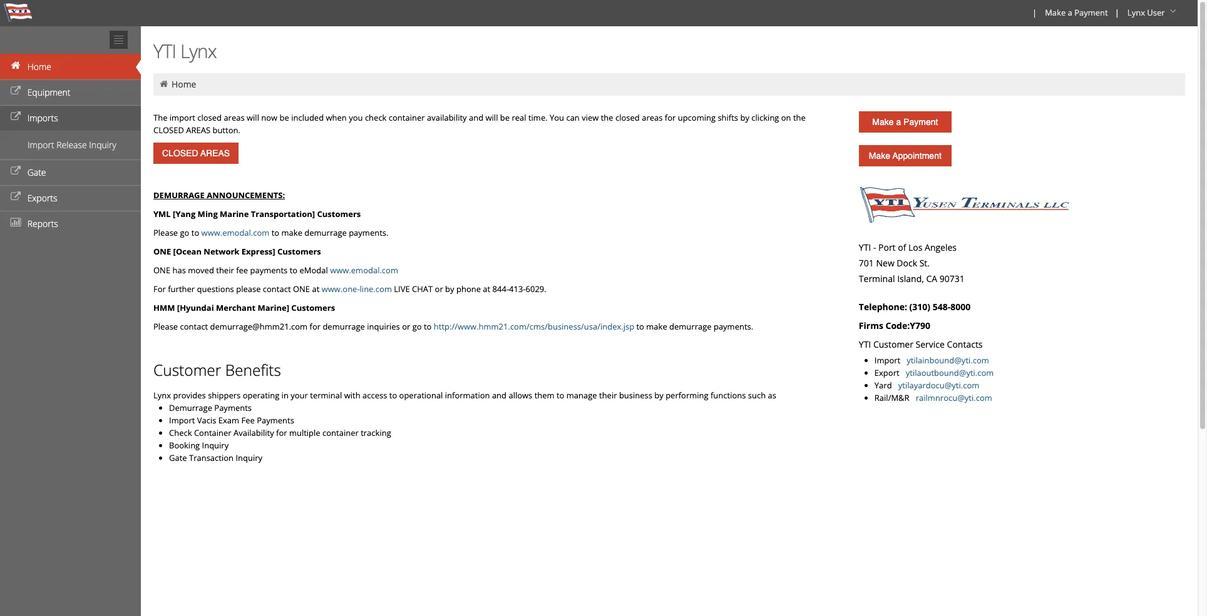 Task type: locate. For each thing, give the bounding box(es) containing it.
2 vertical spatial by
[[654, 390, 664, 401]]

1 vertical spatial and
[[492, 390, 507, 401]]

import inside lynx provides shippers operating in your terminal with access to operational information and allows them to manage their business by performing functions such as demurrage payments import vacis exam fee payments check container availability for multiple container tracking booking inquiry gate transaction inquiry
[[169, 415, 195, 426]]

by left phone
[[445, 284, 454, 295]]

1 horizontal spatial closed
[[615, 112, 640, 123]]

for down "for further questions please contact one at www.one-line.com live chat or by phone at 844-413-6029."
[[310, 321, 321, 332]]

make a payment
[[1045, 7, 1108, 18], [872, 117, 938, 127]]

www.emodal.com link down marine
[[201, 227, 269, 239]]

as
[[768, 390, 776, 401]]

2 vertical spatial external link image
[[9, 167, 22, 176]]

www.emodal.com
[[201, 227, 269, 239], [330, 265, 398, 276]]

0 horizontal spatial home link
[[0, 54, 141, 80]]

1 horizontal spatial go
[[412, 321, 422, 332]]

go
[[180, 227, 189, 239], [412, 321, 422, 332]]

and right availability
[[469, 112, 483, 123]]

by inside lynx provides shippers operating in your terminal with access to operational information and allows them to manage their business by performing functions such as demurrage payments import vacis exam fee payments check container availability for multiple container tracking booking inquiry gate transaction inquiry
[[654, 390, 664, 401]]

for inside lynx provides shippers operating in your terminal with access to operational information and allows them to manage their business by performing functions such as demurrage payments import vacis exam fee payments check container availability for multiple container tracking booking inquiry gate transaction inquiry
[[276, 428, 287, 439]]

to
[[191, 227, 199, 239], [272, 227, 279, 239], [290, 265, 297, 276], [424, 321, 432, 332], [636, 321, 644, 332], [389, 390, 397, 401], [557, 390, 564, 401]]

0 vertical spatial go
[[180, 227, 189, 239]]

the right on
[[793, 112, 806, 123]]

home up equipment
[[27, 61, 51, 73]]

1 vertical spatial container
[[322, 428, 359, 439]]

areas
[[224, 112, 245, 123], [642, 112, 663, 123]]

payment up appointment
[[904, 117, 938, 127]]

external link image
[[9, 87, 22, 96], [9, 113, 22, 121], [9, 167, 22, 176]]

0 vertical spatial external link image
[[9, 87, 22, 96]]

one left has
[[153, 265, 170, 276]]

www.emodal.com link up the www.one-line.com link
[[330, 265, 398, 276]]

0 horizontal spatial and
[[469, 112, 483, 123]]

make for the bottom make a payment "link"
[[872, 117, 894, 127]]

1 vertical spatial a
[[896, 117, 901, 127]]

home link down the yti lynx
[[171, 78, 196, 90]]

external link image up external link image
[[9, 167, 22, 176]]

chat
[[412, 284, 433, 295]]

inquiry right release
[[89, 139, 116, 151]]

None submit
[[153, 143, 239, 164]]

external link image left equipment
[[9, 87, 22, 96]]

angeles
[[925, 242, 957, 254]]

1 horizontal spatial at
[[483, 284, 490, 295]]

1 vertical spatial home image
[[158, 80, 169, 88]]

2 horizontal spatial for
[[665, 112, 676, 123]]

check
[[365, 112, 387, 123]]

one left the [ocean
[[153, 246, 171, 257]]

1 horizontal spatial be
[[500, 112, 510, 123]]

2 horizontal spatial by
[[740, 112, 749, 123]]

1 vertical spatial import
[[875, 355, 905, 366]]

3 external link image from the top
[[9, 167, 22, 176]]

external link image inside gate link
[[9, 167, 22, 176]]

www.emodal.com link for to make demurrage payments.
[[201, 227, 269, 239]]

0 horizontal spatial home
[[27, 61, 51, 73]]

0 vertical spatial customer
[[873, 339, 913, 351]]

bar chart image
[[9, 219, 22, 227]]

or right inquiries
[[402, 321, 410, 332]]

0 vertical spatial yti
[[153, 38, 176, 64]]

0 horizontal spatial areas
[[224, 112, 245, 123]]

external link image inside imports link
[[9, 113, 22, 121]]

www.emodal.com link for one has moved their fee payments to emodal www.emodal.com
[[330, 265, 398, 276]]

payments up availability
[[257, 415, 294, 426]]

make for make appointment link
[[869, 151, 890, 161]]

2 areas from the left
[[642, 112, 663, 123]]

by right business
[[654, 390, 664, 401]]

1 horizontal spatial inquiry
[[202, 440, 229, 451]]

operational
[[399, 390, 443, 401]]

0 horizontal spatial closed
[[197, 112, 222, 123]]

import for import release inquiry
[[28, 139, 54, 151]]

import down imports
[[28, 139, 54, 151]]

2 at from the left
[[483, 284, 490, 295]]

1 horizontal spatial |
[[1115, 7, 1119, 18]]

yti
[[153, 38, 176, 64], [859, 242, 871, 254], [859, 339, 871, 351]]

0 horizontal spatial contact
[[180, 321, 208, 332]]

transaction
[[189, 453, 234, 464]]

areas left upcoming
[[642, 112, 663, 123]]

1 horizontal spatial and
[[492, 390, 507, 401]]

you
[[550, 112, 564, 123]]

please down yml
[[153, 227, 178, 239]]

import
[[28, 139, 54, 151], [875, 355, 905, 366], [169, 415, 195, 426]]

lynx user
[[1128, 7, 1165, 18]]

home link up equipment
[[0, 54, 141, 80]]

gate
[[27, 167, 46, 178], [169, 453, 187, 464]]

1 vertical spatial customer
[[153, 360, 221, 381]]

closed right view
[[615, 112, 640, 123]]

1 vertical spatial make
[[872, 117, 894, 127]]

1 horizontal spatial contact
[[263, 284, 291, 295]]

1 horizontal spatial will
[[486, 112, 498, 123]]

1 vertical spatial make
[[646, 321, 667, 332]]

external link image left imports
[[9, 113, 22, 121]]

areas
[[186, 125, 210, 136]]

yti inside yti - port of los angeles 701 new dock st. terminal island, ca 90731
[[859, 242, 871, 254]]

and left allows
[[492, 390, 507, 401]]

home image
[[9, 61, 22, 70], [158, 80, 169, 88]]

www.emodal.com link
[[201, 227, 269, 239], [330, 265, 398, 276]]

gate down booking
[[169, 453, 187, 464]]

customer
[[873, 339, 913, 351], [153, 360, 221, 381]]

at left the 844- on the top
[[483, 284, 490, 295]]

make
[[281, 227, 302, 239], [646, 321, 667, 332]]

import up check
[[169, 415, 195, 426]]

make inside make appointment link
[[869, 151, 890, 161]]

home image up equipment link on the left top of page
[[9, 61, 22, 70]]

0 vertical spatial for
[[665, 112, 676, 123]]

1 vertical spatial customers
[[277, 246, 321, 257]]

shifts
[[718, 112, 738, 123]]

areas up button.
[[224, 112, 245, 123]]

0 horizontal spatial inquiry
[[89, 139, 116, 151]]

90731
[[940, 273, 965, 285]]

0 horizontal spatial for
[[276, 428, 287, 439]]

0 horizontal spatial gate
[[27, 167, 46, 178]]

lynx inside lynx provides shippers operating in your terminal with access to operational information and allows them to manage their business by performing functions such as demurrage payments import vacis exam fee payments check container availability for multiple container tracking booking inquiry gate transaction inquiry
[[153, 390, 171, 401]]

on
[[781, 112, 791, 123]]

demurrage
[[169, 403, 212, 414]]

import
[[170, 112, 195, 123]]

contact down one has moved their fee payments to emodal www.emodal.com
[[263, 284, 291, 295]]

customer up the provides
[[153, 360, 221, 381]]

information
[[445, 390, 490, 401]]

1 horizontal spatial or
[[435, 284, 443, 295]]

moved
[[188, 265, 214, 276]]

hmm
[[153, 302, 175, 314]]

allows
[[509, 390, 532, 401]]

2 please from the top
[[153, 321, 178, 332]]

2 horizontal spatial inquiry
[[236, 453, 262, 464]]

2 horizontal spatial import
[[875, 355, 905, 366]]

be left "real"
[[500, 112, 510, 123]]

2 horizontal spatial lynx
[[1128, 7, 1145, 18]]

1 | from the left
[[1032, 7, 1037, 18]]

0 horizontal spatial www.emodal.com link
[[201, 227, 269, 239]]

external link image
[[9, 193, 22, 202]]

external link image inside equipment link
[[9, 87, 22, 96]]

1 horizontal spatial the
[[793, 112, 806, 123]]

0 horizontal spatial a
[[896, 117, 901, 127]]

1 please from the top
[[153, 227, 178, 239]]

payments
[[250, 265, 288, 276]]

0 horizontal spatial www.emodal.com
[[201, 227, 269, 239]]

container right 'check'
[[389, 112, 425, 123]]

0 vertical spatial contact
[[263, 284, 291, 295]]

1 vertical spatial gate
[[169, 453, 187, 464]]

0 horizontal spatial |
[[1032, 7, 1037, 18]]

0 vertical spatial container
[[389, 112, 425, 123]]

2 be from the left
[[500, 112, 510, 123]]

2 external link image from the top
[[9, 113, 22, 121]]

0 horizontal spatial at
[[312, 284, 319, 295]]

payments.
[[349, 227, 388, 239], [714, 321, 753, 332]]

functions
[[711, 390, 746, 401]]

performing
[[666, 390, 709, 401]]

1 vertical spatial yti
[[859, 242, 871, 254]]

by right shifts
[[740, 112, 749, 123]]

closed
[[153, 125, 184, 136]]

home down the yti lynx
[[171, 78, 196, 90]]

or right "chat"
[[435, 284, 443, 295]]

www.emodal.com up the www.one-line.com link
[[330, 265, 398, 276]]

1 be from the left
[[280, 112, 289, 123]]

1 will from the left
[[247, 112, 259, 123]]

1 external link image from the top
[[9, 87, 22, 96]]

(310)
[[909, 301, 930, 313]]

701
[[859, 257, 874, 269]]

of
[[898, 242, 906, 254]]

imports link
[[0, 105, 141, 131]]

1 vertical spatial payment
[[904, 117, 938, 127]]

external link image for gate
[[9, 167, 22, 176]]

1 vertical spatial please
[[153, 321, 178, 332]]

tracking
[[361, 428, 391, 439]]

0 horizontal spatial make a payment
[[872, 117, 938, 127]]

0 horizontal spatial customer
[[153, 360, 221, 381]]

for left the multiple at the left bottom of page
[[276, 428, 287, 439]]

ytilainbound@yti.com
[[907, 355, 989, 366]]

railmnrocu@yti.com
[[916, 393, 992, 404]]

the right view
[[601, 112, 613, 123]]

0 vertical spatial import
[[28, 139, 54, 151]]

will
[[247, 112, 259, 123], [486, 112, 498, 123]]

0 horizontal spatial the
[[601, 112, 613, 123]]

0 vertical spatial home
[[27, 61, 51, 73]]

customers up emodal
[[277, 246, 321, 257]]

payments up exam
[[214, 403, 252, 414]]

0 horizontal spatial their
[[216, 265, 234, 276]]

1 vertical spatial external link image
[[9, 113, 22, 121]]

1 closed from the left
[[197, 112, 222, 123]]

import for import
[[875, 355, 905, 366]]

0 horizontal spatial lynx
[[153, 390, 171, 401]]

contact down [hyundai
[[180, 321, 208, 332]]

home image up the
[[158, 80, 169, 88]]

angle down image
[[1167, 7, 1180, 16]]

1 horizontal spatial make a payment link
[[1039, 0, 1112, 26]]

availability
[[234, 428, 274, 439]]

make
[[1045, 7, 1066, 18], [872, 117, 894, 127], [869, 151, 890, 161]]

0 vertical spatial lynx
[[1128, 7, 1145, 18]]

0 vertical spatial gate
[[27, 167, 46, 178]]

[ocean
[[173, 246, 202, 257]]

customers
[[317, 208, 361, 220], [277, 246, 321, 257], [291, 302, 335, 314]]

ytilayardocu@yti.com link
[[898, 380, 979, 391]]

inquiry down availability
[[236, 453, 262, 464]]

1 horizontal spatial their
[[599, 390, 617, 401]]

be
[[280, 112, 289, 123], [500, 112, 510, 123]]

container left "tracking"
[[322, 428, 359, 439]]

import up export
[[875, 355, 905, 366]]

firms code:y790
[[859, 320, 930, 332]]

at down emodal
[[312, 284, 319, 295]]

0 horizontal spatial import
[[28, 139, 54, 151]]

1 horizontal spatial payments.
[[714, 321, 753, 332]]

yti - port of los angeles 701 new dock st. terminal island, ca 90731
[[859, 242, 965, 285]]

0 vertical spatial make
[[281, 227, 302, 239]]

reports link
[[0, 211, 141, 237]]

now
[[261, 112, 277, 123]]

customer down firms code:y790
[[873, 339, 913, 351]]

customers right transportation]
[[317, 208, 361, 220]]

marine]
[[258, 302, 289, 314]]

1 horizontal spatial a
[[1068, 7, 1072, 18]]

1 areas from the left
[[224, 112, 245, 123]]

closed
[[197, 112, 222, 123], [615, 112, 640, 123]]

lynx for provides
[[153, 390, 171, 401]]

yard
[[875, 380, 892, 391]]

one has moved their fee payments to emodal www.emodal.com
[[153, 265, 398, 276]]

please for please contact demurrage@hmm21.com for demurrage inquiries or go to
[[153, 321, 178, 332]]

payment left lynx user
[[1075, 7, 1108, 18]]

customers for hmm [hyundai merchant marine] customers
[[291, 302, 335, 314]]

[yang
[[173, 208, 196, 220]]

contact
[[263, 284, 291, 295], [180, 321, 208, 332]]

0 horizontal spatial container
[[322, 428, 359, 439]]

code:y790
[[886, 320, 930, 332]]

0 horizontal spatial or
[[402, 321, 410, 332]]

customers down www.one-
[[291, 302, 335, 314]]

please
[[236, 284, 261, 295]]

their left fee
[[216, 265, 234, 276]]

0 vertical spatial www.emodal.com
[[201, 227, 269, 239]]

please down hmm
[[153, 321, 178, 332]]

one [ocean network express] customers
[[153, 246, 321, 257]]

0 vertical spatial their
[[216, 265, 234, 276]]

go right inquiries
[[412, 321, 422, 332]]

home
[[27, 61, 51, 73], [171, 78, 196, 90]]

for
[[665, 112, 676, 123], [310, 321, 321, 332], [276, 428, 287, 439]]

www.emodal.com down marine
[[201, 227, 269, 239]]

payments
[[214, 403, 252, 414], [257, 415, 294, 426]]

1 vertical spatial their
[[599, 390, 617, 401]]

go down [yang
[[180, 227, 189, 239]]

2 vertical spatial customers
[[291, 302, 335, 314]]

1 vertical spatial payments
[[257, 415, 294, 426]]

port
[[878, 242, 896, 254]]

payment
[[1075, 7, 1108, 18], [904, 117, 938, 127]]

vacis
[[197, 415, 216, 426]]

gate up exports
[[27, 167, 46, 178]]

0 vertical spatial inquiry
[[89, 139, 116, 151]]

0 vertical spatial by
[[740, 112, 749, 123]]

appointment
[[893, 151, 942, 161]]

inquiries
[[367, 321, 400, 332]]

closed up areas on the top of page
[[197, 112, 222, 123]]

will left now
[[247, 112, 259, 123]]

0 vertical spatial home image
[[9, 61, 22, 70]]

inquiry down container
[[202, 440, 229, 451]]

0 horizontal spatial make a payment link
[[859, 111, 952, 133]]

make a payment link
[[1039, 0, 1112, 26], [859, 111, 952, 133]]

ming
[[198, 208, 218, 220]]

will left "real"
[[486, 112, 498, 123]]

their right manage
[[599, 390, 617, 401]]

http://www.hmm21.com/cms/business/usa/index.jsp
[[434, 321, 634, 332]]

manage
[[567, 390, 597, 401]]

announcements:
[[207, 190, 285, 201]]

button.
[[213, 125, 240, 136]]

import release inquiry link
[[0, 136, 141, 155]]

gate inside gate link
[[27, 167, 46, 178]]

be right now
[[280, 112, 289, 123]]

one down emodal
[[293, 284, 310, 295]]

when
[[326, 112, 347, 123]]

for left upcoming
[[665, 112, 676, 123]]

one for one [ocean network express] customers
[[153, 246, 171, 257]]

0 horizontal spatial be
[[280, 112, 289, 123]]



Task type: vqa. For each thing, say whether or not it's contained in the screenshot.
topmost MAKE A PAYMENT
yes



Task type: describe. For each thing, give the bounding box(es) containing it.
yti lynx
[[153, 38, 216, 64]]

0 vertical spatial a
[[1068, 7, 1072, 18]]

yml [yang ming marine transportation] customers
[[153, 208, 361, 220]]

0 vertical spatial make a payment link
[[1039, 0, 1112, 26]]

demurrage announcements:
[[153, 190, 285, 201]]

1 vertical spatial make a payment
[[872, 117, 938, 127]]

for inside 'the import closed areas will now be included when you check container availability and will be real time.  you can view the closed areas for upcoming shifts by clicking on the closed areas button.'
[[665, 112, 676, 123]]

0 horizontal spatial payment
[[904, 117, 938, 127]]

and inside 'the import closed areas will now be included when you check container availability and will be real time.  you can view the closed areas for upcoming shifts by clicking on the closed areas button.'
[[469, 112, 483, 123]]

the
[[153, 112, 167, 123]]

reports
[[27, 218, 58, 230]]

8000
[[951, 301, 971, 313]]

upcoming
[[678, 112, 716, 123]]

-
[[873, 242, 876, 254]]

please go to www.emodal.com to make demurrage payments.
[[153, 227, 388, 239]]

ytilayardocu@yti.com
[[898, 380, 979, 391]]

exam
[[218, 415, 239, 426]]

railmnrocu@yti.com link
[[916, 393, 992, 404]]

1 vertical spatial inquiry
[[202, 440, 229, 451]]

0 vertical spatial customers
[[317, 208, 361, 220]]

1 horizontal spatial make
[[646, 321, 667, 332]]

import release inquiry
[[28, 139, 116, 151]]

by inside 'the import closed areas will now be included when you check container availability and will be real time.  you can view the closed areas for upcoming shifts by clicking on the closed areas button.'
[[740, 112, 749, 123]]

please for please go to
[[153, 227, 178, 239]]

1 at from the left
[[312, 284, 319, 295]]

telephone: (310) 548-8000
[[859, 301, 971, 313]]

1 vertical spatial home
[[171, 78, 196, 90]]

questions
[[197, 284, 234, 295]]

time.
[[528, 112, 548, 123]]

yml
[[153, 208, 171, 220]]

1 vertical spatial make a payment link
[[859, 111, 952, 133]]

0 vertical spatial or
[[435, 284, 443, 295]]

benefits
[[225, 360, 281, 381]]

1 horizontal spatial www.emodal.com
[[330, 265, 398, 276]]

make appointment
[[869, 151, 942, 161]]

external link image for equipment
[[9, 87, 22, 96]]

demurrage
[[153, 190, 205, 201]]

2 the from the left
[[793, 112, 806, 123]]

access
[[363, 390, 387, 401]]

imports
[[27, 112, 58, 124]]

gate inside lynx provides shippers operating in your terminal with access to operational information and allows them to manage their business by performing functions such as demurrage payments import vacis exam fee payments check container availability for multiple container tracking booking inquiry gate transaction inquiry
[[169, 453, 187, 464]]

container inside 'the import closed areas will now be included when you check container availability and will be real time.  you can view the closed areas for upcoming shifts by clicking on the closed areas button.'
[[389, 112, 425, 123]]

included
[[291, 112, 324, 123]]

0 horizontal spatial make
[[281, 227, 302, 239]]

for
[[153, 284, 166, 295]]

merchant
[[216, 302, 256, 314]]

yti for yti - port of los angeles 701 new dock st. terminal island, ca 90731
[[859, 242, 871, 254]]

the import closed areas will now be included when you check container availability and will be real time.  you can view the closed areas for upcoming shifts by clicking on the closed areas button.
[[153, 112, 806, 136]]

container inside lynx provides shippers operating in your terminal with access to operational information and allows them to manage their business by performing functions such as demurrage payments import vacis exam fee payments check container availability for multiple container tracking booking inquiry gate transaction inquiry
[[322, 428, 359, 439]]

new
[[876, 257, 895, 269]]

lynx user link
[[1122, 0, 1184, 26]]

for further questions please contact one at www.one-line.com live chat or by phone at 844-413-6029.
[[153, 284, 546, 295]]

shippers
[[208, 390, 241, 401]]

external link image for imports
[[9, 113, 22, 121]]

their inside lynx provides shippers operating in your terminal with access to operational information and allows them to manage their business by performing functions such as demurrage payments import vacis exam fee payments check container availability for multiple container tracking booking inquiry gate transaction inquiry
[[599, 390, 617, 401]]

rail/m&r
[[875, 393, 909, 404]]

1 horizontal spatial lynx
[[180, 38, 216, 64]]

export
[[875, 368, 899, 379]]

network
[[204, 246, 239, 257]]

equipment
[[27, 86, 70, 98]]

2 vertical spatial one
[[293, 284, 310, 295]]

0 horizontal spatial go
[[180, 227, 189, 239]]

1 horizontal spatial for
[[310, 321, 321, 332]]

0 vertical spatial make a payment
[[1045, 7, 1108, 18]]

gate link
[[0, 160, 141, 185]]

1 vertical spatial go
[[412, 321, 422, 332]]

live
[[394, 284, 410, 295]]

terminal
[[310, 390, 342, 401]]

availability
[[427, 112, 467, 123]]

2 will from the left
[[486, 112, 498, 123]]

yti for yti customer service contacts
[[859, 339, 871, 351]]

1 vertical spatial contact
[[180, 321, 208, 332]]

fee
[[241, 415, 255, 426]]

demurrage@hmm21.com
[[210, 321, 308, 332]]

ca
[[926, 273, 937, 285]]

make appointment link
[[859, 145, 952, 167]]

them
[[534, 390, 554, 401]]

0 vertical spatial payments
[[214, 403, 252, 414]]

contacts
[[947, 339, 983, 351]]

413-
[[509, 284, 526, 295]]

release
[[56, 139, 87, 151]]

844-
[[492, 284, 509, 295]]

los
[[908, 242, 923, 254]]

1 vertical spatial payments.
[[714, 321, 753, 332]]

0 vertical spatial payment
[[1075, 7, 1108, 18]]

0 vertical spatial payments.
[[349, 227, 388, 239]]

0 horizontal spatial home image
[[9, 61, 22, 70]]

equipment link
[[0, 80, 141, 105]]

multiple
[[289, 428, 320, 439]]

has
[[172, 265, 186, 276]]

container
[[194, 428, 231, 439]]

you
[[349, 112, 363, 123]]

ytilainbound@yti.com link
[[907, 355, 989, 366]]

0 vertical spatial make
[[1045, 7, 1066, 18]]

customers for one [ocean network express] customers
[[277, 246, 321, 257]]

lynx for user
[[1128, 7, 1145, 18]]

phone
[[456, 284, 481, 295]]

business
[[619, 390, 652, 401]]

2 | from the left
[[1115, 7, 1119, 18]]

1 horizontal spatial customer
[[873, 339, 913, 351]]

further
[[168, 284, 195, 295]]

yti for yti lynx
[[153, 38, 176, 64]]

booking
[[169, 440, 200, 451]]

exports
[[27, 192, 57, 204]]

such
[[748, 390, 766, 401]]

ytilaoutbound@yti.com
[[906, 368, 994, 379]]

real
[[512, 112, 526, 123]]

emodal
[[300, 265, 328, 276]]

telephone:
[[859, 301, 907, 313]]

ytilaoutbound@yti.com link
[[906, 368, 994, 379]]

operating
[[243, 390, 279, 401]]

and inside lynx provides shippers operating in your terminal with access to operational information and allows them to manage their business by performing functions such as demurrage payments import vacis exam fee payments check container availability for multiple container tracking booking inquiry gate transaction inquiry
[[492, 390, 507, 401]]

please contact demurrage@hmm21.com for demurrage inquiries or go to http://www.hmm21.com/cms/business/usa/index.jsp to make demurrage payments.
[[153, 321, 753, 332]]

terminal
[[859, 273, 895, 285]]

2 closed from the left
[[615, 112, 640, 123]]

yti customer service contacts
[[859, 339, 983, 351]]

one for one has moved their fee payments to emodal www.emodal.com
[[153, 265, 170, 276]]

548-
[[933, 301, 951, 313]]

1 the from the left
[[601, 112, 613, 123]]

1 horizontal spatial home link
[[171, 78, 196, 90]]

line.com
[[360, 284, 392, 295]]

1 vertical spatial by
[[445, 284, 454, 295]]



